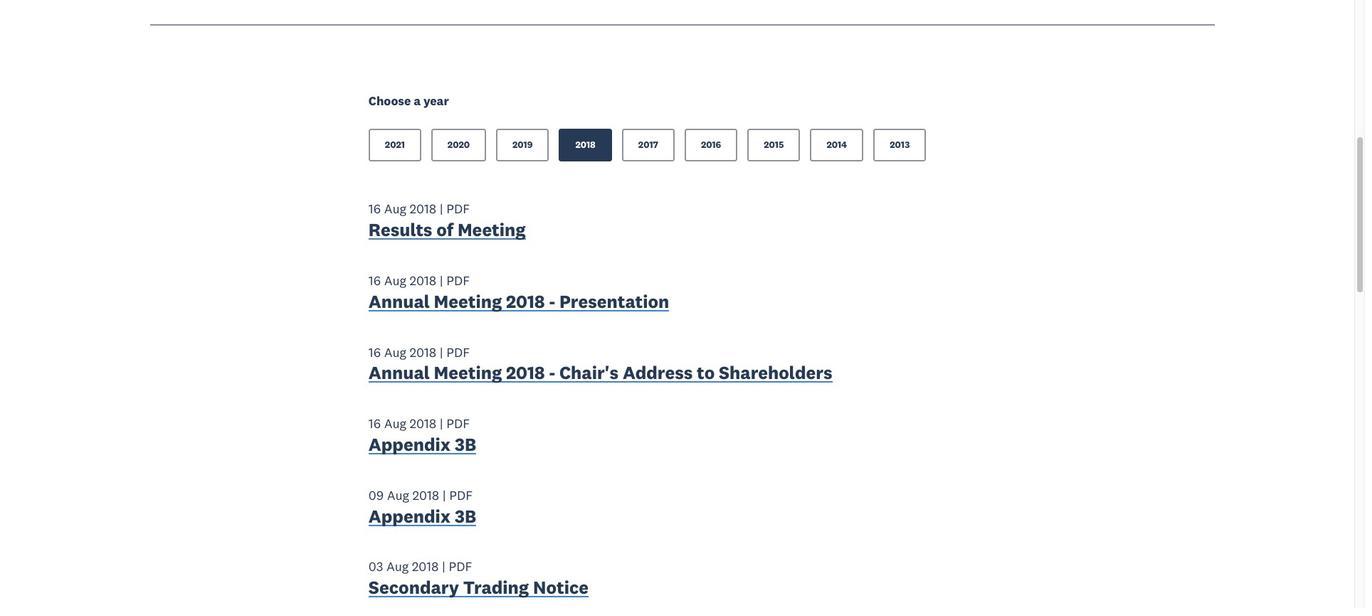 Task type: describe. For each thing, give the bounding box(es) containing it.
annual for annual meeting 2018 - presentation
[[369, 290, 430, 313]]

meeting inside 16 aug 2018 | pdf results of meeting
[[458, 219, 526, 241]]

to
[[697, 362, 715, 385]]

choose
[[369, 93, 411, 109]]

3b for 16 aug 2018 | pdf appendix 3b
[[455, 433, 476, 456]]

annual for annual meeting 2018 - chair's address to shareholders
[[369, 362, 430, 385]]

aug for 16 aug 2018 | pdf annual meeting 2018 - presentation
[[384, 273, 406, 289]]

meeting for chair's
[[434, 362, 502, 385]]

meeting for presentation
[[434, 290, 502, 313]]

results
[[369, 219, 432, 241]]

3b for 09 aug 2018 | pdf appendix 3b
[[455, 505, 476, 528]]

2015 button
[[747, 129, 800, 162]]

notice
[[533, 577, 589, 599]]

2014
[[827, 139, 847, 151]]

choose a year
[[369, 93, 449, 109]]

2019
[[512, 139, 533, 151]]

16 for results of meeting
[[369, 201, 381, 217]]

03 aug 2018 | pdf secondary trading notice
[[369, 559, 589, 599]]

shareholders
[[719, 362, 832, 385]]

of
[[436, 219, 453, 241]]

2018 for 03 aug 2018 | pdf secondary trading notice
[[412, 559, 439, 575]]

16 aug 2018 | pdf appendix 3b
[[369, 416, 476, 456]]

pdf for 09 aug 2018 | pdf appendix 3b
[[449, 487, 473, 504]]

annual meeting 2018 - presentation link
[[369, 290, 669, 316]]

2015
[[764, 139, 784, 151]]

16 aug 2018 | pdf annual meeting 2018 - chair's address to shareholders
[[369, 344, 832, 385]]

pdf for 03 aug 2018 | pdf secondary trading notice
[[449, 559, 472, 575]]

aug for 03 aug 2018 | pdf secondary trading notice
[[386, 559, 409, 575]]

16 for appendix 3b
[[369, 416, 381, 432]]

2014 button
[[810, 129, 863, 162]]

a
[[414, 93, 421, 109]]

2017
[[638, 139, 658, 151]]

2018 for 16 aug 2018 | pdf results of meeting
[[410, 201, 436, 217]]

2021
[[385, 139, 405, 151]]

appendix 3b link for 09 aug 2018 | pdf appendix 3b
[[369, 505, 476, 531]]

2020 button
[[431, 129, 486, 162]]

- for chair's
[[549, 362, 555, 385]]

appendix for 16 aug 2018 | pdf appendix 3b
[[369, 433, 451, 456]]

16 aug 2018 | pdf results of meeting
[[369, 201, 526, 241]]

2018 for 16 aug 2018 | pdf annual meeting 2018 - presentation
[[410, 273, 436, 289]]

2018 for 16 aug 2018 | pdf appendix 3b
[[410, 416, 436, 432]]

appendix for 09 aug 2018 | pdf appendix 3b
[[369, 505, 451, 528]]

| for 16 aug 2018 | pdf results of meeting
[[440, 201, 443, 217]]

2020
[[448, 139, 470, 151]]

aug for 09 aug 2018 | pdf appendix 3b
[[387, 487, 409, 504]]

| for 16 aug 2018 | pdf appendix 3b
[[440, 416, 443, 432]]

16 for annual meeting 2018 - chair's address to shareholders
[[369, 344, 381, 361]]

| for 03 aug 2018 | pdf secondary trading notice
[[442, 559, 445, 575]]

pdf for 16 aug 2018 | pdf appendix 3b
[[446, 416, 470, 432]]



Task type: vqa. For each thing, say whether or not it's contained in the screenshot.
is in xero is accounting software for your small business clients. and it's free to run your own practice on xero.
no



Task type: locate. For each thing, give the bounding box(es) containing it.
1 16 from the top
[[369, 201, 381, 217]]

pdf for 16 aug 2018 | pdf annual meeting 2018 - chair's address to shareholders
[[446, 344, 470, 361]]

| for 16 aug 2018 | pdf annual meeting 2018 - chair's address to shareholders
[[440, 344, 443, 361]]

- left presentation
[[549, 290, 555, 313]]

2018 inside 03 aug 2018 | pdf secondary trading notice
[[412, 559, 439, 575]]

2 3b from the top
[[455, 505, 476, 528]]

aug
[[384, 201, 406, 217], [384, 273, 406, 289], [384, 344, 406, 361], [384, 416, 406, 432], [387, 487, 409, 504], [386, 559, 409, 575]]

meeting
[[458, 219, 526, 241], [434, 290, 502, 313], [434, 362, 502, 385]]

2016
[[701, 139, 721, 151]]

09 aug 2018 | pdf appendix 3b
[[369, 487, 476, 528]]

2 16 from the top
[[369, 273, 381, 289]]

aug inside 09 aug 2018 | pdf appendix 3b
[[387, 487, 409, 504]]

| inside 16 aug 2018 | pdf annual meeting 2018 - chair's address to shareholders
[[440, 344, 443, 361]]

pdf for 16 aug 2018 | pdf annual meeting 2018 - presentation
[[446, 273, 470, 289]]

- left chair's
[[549, 362, 555, 385]]

1 appendix from the top
[[369, 433, 451, 456]]

3 16 from the top
[[369, 344, 381, 361]]

aug inside '16 aug 2018 | pdf annual meeting 2018 - presentation'
[[384, 273, 406, 289]]

2021 button
[[369, 129, 421, 162]]

aug for 16 aug 2018 | pdf annual meeting 2018 - chair's address to shareholders
[[384, 344, 406, 361]]

pdf inside 09 aug 2018 | pdf appendix 3b
[[449, 487, 473, 504]]

chair's
[[559, 362, 619, 385]]

2018 inside button
[[575, 139, 596, 151]]

16 inside 16 aug 2018 | pdf results of meeting
[[369, 201, 381, 217]]

2018 inside 16 aug 2018 | pdf results of meeting
[[410, 201, 436, 217]]

2019 button
[[496, 129, 549, 162]]

aug inside 16 aug 2018 | pdf annual meeting 2018 - chair's address to shareholders
[[384, 344, 406, 361]]

| inside 09 aug 2018 | pdf appendix 3b
[[443, 487, 446, 504]]

0 vertical spatial appendix
[[369, 433, 451, 456]]

appendix down 09
[[369, 505, 451, 528]]

0 vertical spatial appendix 3b link
[[369, 433, 476, 459]]

0 vertical spatial -
[[549, 290, 555, 313]]

0 vertical spatial meeting
[[458, 219, 526, 241]]

1 annual from the top
[[369, 290, 430, 313]]

2018 inside 09 aug 2018 | pdf appendix 3b
[[412, 487, 439, 504]]

| inside 16 aug 2018 | pdf appendix 3b
[[440, 416, 443, 432]]

0 vertical spatial 3b
[[455, 433, 476, 456]]

meeting inside 16 aug 2018 | pdf annual meeting 2018 - chair's address to shareholders
[[434, 362, 502, 385]]

2016 button
[[685, 129, 738, 162]]

aug inside 16 aug 2018 | pdf results of meeting
[[384, 201, 406, 217]]

1 appendix 3b link from the top
[[369, 433, 476, 459]]

- for presentation
[[549, 290, 555, 313]]

- inside '16 aug 2018 | pdf annual meeting 2018 - presentation'
[[549, 290, 555, 313]]

annual meeting 2018 - chair's address to shareholders link
[[369, 362, 832, 388]]

03
[[369, 559, 383, 575]]

| for 16 aug 2018 | pdf annual meeting 2018 - presentation
[[440, 273, 443, 289]]

- inside 16 aug 2018 | pdf annual meeting 2018 - chair's address to shareholders
[[549, 362, 555, 385]]

4 16 from the top
[[369, 416, 381, 432]]

presentation
[[559, 290, 669, 313]]

09
[[369, 487, 384, 504]]

3b inside 16 aug 2018 | pdf appendix 3b
[[455, 433, 476, 456]]

2 appendix from the top
[[369, 505, 451, 528]]

1 vertical spatial annual
[[369, 362, 430, 385]]

annual inside 16 aug 2018 | pdf annual meeting 2018 - chair's address to shareholders
[[369, 362, 430, 385]]

appendix 3b link down 09
[[369, 505, 476, 531]]

meeting inside '16 aug 2018 | pdf annual meeting 2018 - presentation'
[[434, 290, 502, 313]]

1 vertical spatial meeting
[[434, 290, 502, 313]]

aug inside 03 aug 2018 | pdf secondary trading notice
[[386, 559, 409, 575]]

secondary trading notice link
[[369, 577, 589, 603]]

2 appendix 3b link from the top
[[369, 505, 476, 531]]

1 3b from the top
[[455, 433, 476, 456]]

16 inside 16 aug 2018 | pdf appendix 3b
[[369, 416, 381, 432]]

16 inside '16 aug 2018 | pdf annual meeting 2018 - presentation'
[[369, 273, 381, 289]]

2018 for 16 aug 2018 | pdf annual meeting 2018 - chair's address to shareholders
[[410, 344, 436, 361]]

pdf for 16 aug 2018 | pdf results of meeting
[[446, 201, 470, 217]]

aug for 16 aug 2018 | pdf appendix 3b
[[384, 416, 406, 432]]

year
[[423, 93, 449, 109]]

2 vertical spatial meeting
[[434, 362, 502, 385]]

2018
[[575, 139, 596, 151], [410, 201, 436, 217], [410, 273, 436, 289], [506, 290, 545, 313], [410, 344, 436, 361], [506, 362, 545, 385], [410, 416, 436, 432], [412, 487, 439, 504], [412, 559, 439, 575]]

aug for 16 aug 2018 | pdf results of meeting
[[384, 201, 406, 217]]

| for 09 aug 2018 | pdf appendix 3b
[[443, 487, 446, 504]]

trading
[[463, 577, 529, 599]]

2018 button
[[559, 129, 612, 162]]

2 annual from the top
[[369, 362, 430, 385]]

2017 button
[[622, 129, 675, 162]]

annual
[[369, 290, 430, 313], [369, 362, 430, 385]]

appendix inside 16 aug 2018 | pdf appendix 3b
[[369, 433, 451, 456]]

16 for annual meeting 2018 - presentation
[[369, 273, 381, 289]]

annual inside '16 aug 2018 | pdf annual meeting 2018 - presentation'
[[369, 290, 430, 313]]

|
[[440, 201, 443, 217], [440, 273, 443, 289], [440, 344, 443, 361], [440, 416, 443, 432], [443, 487, 446, 504], [442, 559, 445, 575]]

pdf inside '16 aug 2018 | pdf annual meeting 2018 - presentation'
[[446, 273, 470, 289]]

1 vertical spatial appendix 3b link
[[369, 505, 476, 531]]

2 - from the top
[[549, 362, 555, 385]]

appendix inside 09 aug 2018 | pdf appendix 3b
[[369, 505, 451, 528]]

1 - from the top
[[549, 290, 555, 313]]

3b inside 09 aug 2018 | pdf appendix 3b
[[455, 505, 476, 528]]

2018 inside 16 aug 2018 | pdf appendix 3b
[[410, 416, 436, 432]]

aug inside 16 aug 2018 | pdf appendix 3b
[[384, 416, 406, 432]]

16
[[369, 201, 381, 217], [369, 273, 381, 289], [369, 344, 381, 361], [369, 416, 381, 432]]

address
[[623, 362, 693, 385]]

pdf inside 16 aug 2018 | pdf appendix 3b
[[446, 416, 470, 432]]

1 vertical spatial appendix
[[369, 505, 451, 528]]

appendix up 09
[[369, 433, 451, 456]]

2018 for 09 aug 2018 | pdf appendix 3b
[[412, 487, 439, 504]]

appendix 3b link up 09 aug 2018 | pdf appendix 3b
[[369, 433, 476, 459]]

appendix 3b link
[[369, 433, 476, 459], [369, 505, 476, 531]]

0 vertical spatial annual
[[369, 290, 430, 313]]

| inside 16 aug 2018 | pdf results of meeting
[[440, 201, 443, 217]]

| inside '16 aug 2018 | pdf annual meeting 2018 - presentation'
[[440, 273, 443, 289]]

2013 button
[[873, 129, 926, 162]]

16 inside 16 aug 2018 | pdf annual meeting 2018 - chair's address to shareholders
[[369, 344, 381, 361]]

results of meeting link
[[369, 219, 526, 245]]

3b
[[455, 433, 476, 456], [455, 505, 476, 528]]

pdf inside 16 aug 2018 | pdf results of meeting
[[446, 201, 470, 217]]

16 aug 2018 | pdf annual meeting 2018 - presentation
[[369, 273, 669, 313]]

-
[[549, 290, 555, 313], [549, 362, 555, 385]]

| inside 03 aug 2018 | pdf secondary trading notice
[[442, 559, 445, 575]]

secondary
[[369, 577, 459, 599]]

2013
[[890, 139, 910, 151]]

pdf inside 16 aug 2018 | pdf annual meeting 2018 - chair's address to shareholders
[[446, 344, 470, 361]]

pdf
[[446, 201, 470, 217], [446, 273, 470, 289], [446, 344, 470, 361], [446, 416, 470, 432], [449, 487, 473, 504], [449, 559, 472, 575]]

appendix
[[369, 433, 451, 456], [369, 505, 451, 528]]

1 vertical spatial -
[[549, 362, 555, 385]]

1 vertical spatial 3b
[[455, 505, 476, 528]]

appendix 3b link for 16 aug 2018 | pdf appendix 3b
[[369, 433, 476, 459]]

pdf inside 03 aug 2018 | pdf secondary trading notice
[[449, 559, 472, 575]]



